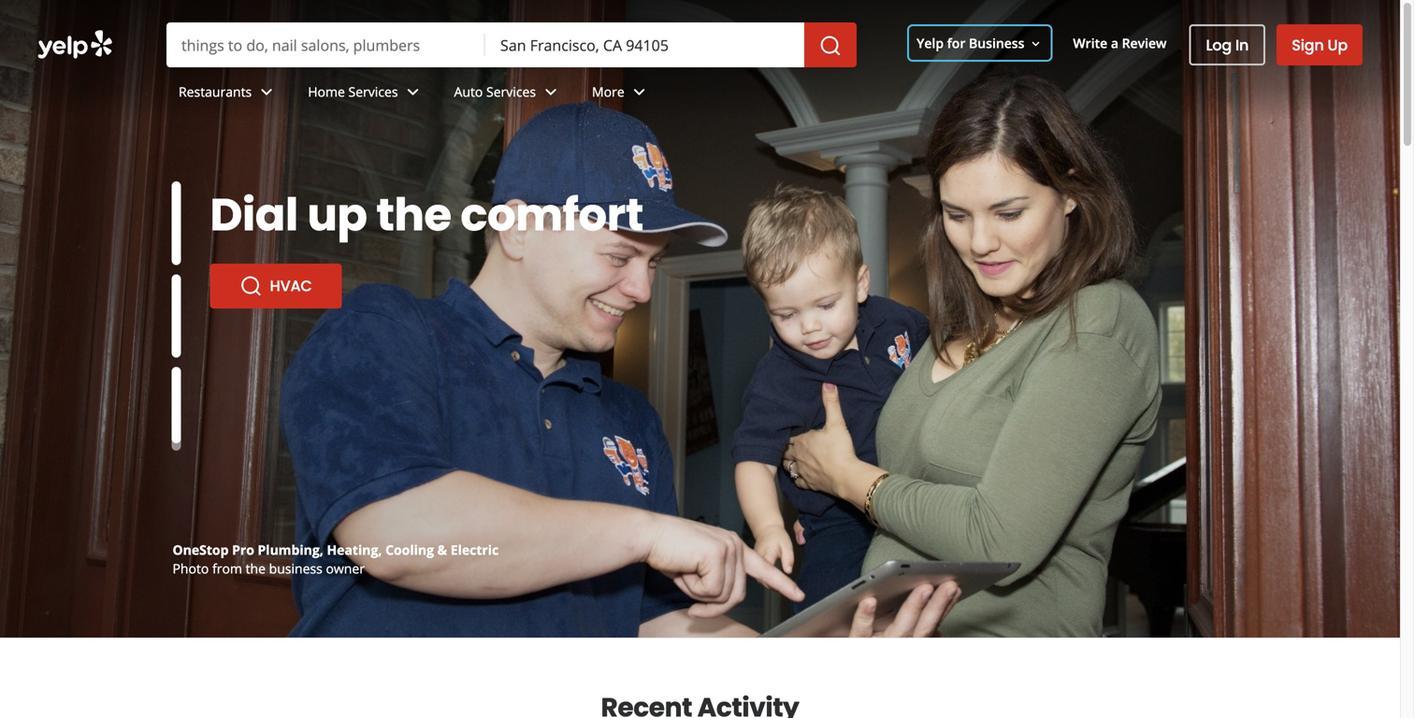 Task type: locate. For each thing, give the bounding box(es) containing it.
onestop pro plumbing, heating, cooling & electric link
[[173, 541, 499, 559]]

services inside the auto services link
[[486, 83, 536, 101]]

services for home services
[[348, 83, 398, 101]]

&
[[437, 541, 447, 559]]

3 24 chevron down v2 image from the left
[[540, 81, 562, 103]]

None search field
[[0, 0, 1400, 122]]

0 horizontal spatial services
[[348, 83, 398, 101]]

1 horizontal spatial the
[[376, 183, 451, 246]]

1 24 chevron down v2 image from the left
[[256, 81, 278, 103]]

home
[[308, 83, 345, 101]]

restaurants
[[179, 83, 252, 101]]

services
[[348, 83, 398, 101], [486, 83, 536, 101]]

2 services from the left
[[486, 83, 536, 101]]

comfort
[[461, 183, 643, 246]]

24 chevron down v2 image for home services
[[402, 81, 424, 103]]

1 horizontal spatial none field
[[500, 35, 790, 55]]

None field
[[181, 35, 471, 55], [500, 35, 790, 55]]

yelp for business button
[[909, 26, 1051, 60]]

none field up home
[[181, 35, 471, 55]]

electric
[[451, 541, 499, 559]]

up
[[1328, 35, 1348, 56]]

4 24 chevron down v2 image from the left
[[628, 81, 651, 103]]

the down pro
[[246, 560, 266, 578]]

24 chevron down v2 image right auto services on the left
[[540, 81, 562, 103]]

24 chevron down v2 image
[[256, 81, 278, 103], [402, 81, 424, 103], [540, 81, 562, 103], [628, 81, 651, 103]]

none search field inside search box
[[167, 22, 861, 67]]

in
[[1236, 35, 1249, 56]]

auto
[[454, 83, 483, 101]]

cooling
[[385, 541, 434, 559]]

1 vertical spatial the
[[246, 560, 266, 578]]

24 chevron down v2 image for restaurants
[[256, 81, 278, 103]]

1 select slide image from the top
[[172, 181, 181, 265]]

0 vertical spatial select slide image
[[172, 181, 181, 265]]

sign up button
[[1277, 24, 1363, 65]]

2 select slide image from the top
[[172, 274, 181, 358]]

24 search v2 image
[[240, 275, 262, 297]]

more link
[[577, 67, 666, 122]]

the right up
[[376, 183, 451, 246]]

24 chevron down v2 image inside the auto services link
[[540, 81, 562, 103]]

none field find
[[181, 35, 471, 55]]

24 chevron down v2 image inside more link
[[628, 81, 651, 103]]

write
[[1073, 34, 1108, 52]]

write a review link
[[1066, 26, 1174, 60]]

24 chevron down v2 image right restaurants
[[256, 81, 278, 103]]

1 none field from the left
[[181, 35, 471, 55]]

none field up more link
[[500, 35, 790, 55]]

select slide image
[[172, 181, 181, 265], [172, 274, 181, 358], [172, 361, 181, 444]]

auto services
[[454, 83, 536, 101]]

yelp for business
[[917, 34, 1025, 52]]

business categories element
[[164, 67, 1363, 122]]

services right auto
[[486, 83, 536, 101]]

2 none field from the left
[[500, 35, 790, 55]]

services inside home services link
[[348, 83, 398, 101]]

24 chevron down v2 image for auto services
[[540, 81, 562, 103]]

0 horizontal spatial none field
[[181, 35, 471, 55]]

yelp
[[917, 34, 944, 52]]

1 services from the left
[[348, 83, 398, 101]]

0 horizontal spatial the
[[246, 560, 266, 578]]

2 vertical spatial select slide image
[[172, 361, 181, 444]]

24 chevron down v2 image right "more" on the top of the page
[[628, 81, 651, 103]]

log in
[[1206, 35, 1249, 56]]

1 horizontal spatial services
[[486, 83, 536, 101]]

3 select slide image from the top
[[172, 361, 181, 444]]

2 24 chevron down v2 image from the left
[[402, 81, 424, 103]]

the
[[376, 183, 451, 246], [246, 560, 266, 578]]

None search field
[[167, 22, 861, 67]]

24 chevron down v2 image inside restaurants "link"
[[256, 81, 278, 103]]

0 vertical spatial the
[[376, 183, 451, 246]]

dial up the comfort
[[210, 183, 643, 246]]

dial
[[210, 183, 298, 246]]

24 chevron down v2 image left auto
[[402, 81, 424, 103]]

for
[[947, 34, 966, 52]]

search image
[[819, 35, 842, 57]]

1 vertical spatial select slide image
[[172, 274, 181, 358]]

services right home
[[348, 83, 398, 101]]

24 chevron down v2 image inside home services link
[[402, 81, 424, 103]]



Task type: describe. For each thing, give the bounding box(es) containing it.
auto services link
[[439, 67, 577, 122]]

log in button
[[1189, 24, 1266, 65]]

16 chevron down v2 image
[[1028, 36, 1043, 51]]

photo
[[173, 560, 209, 578]]

business
[[269, 560, 323, 578]]

business
[[969, 34, 1025, 52]]

hvac link
[[210, 264, 342, 309]]

hvac
[[270, 275, 312, 297]]

the inside the onestop pro plumbing, heating, cooling & electric photo from the business owner
[[246, 560, 266, 578]]

onestop pro plumbing, heating, cooling & electric photo from the business owner
[[173, 541, 499, 578]]

24 chevron down v2 image for more
[[628, 81, 651, 103]]

Find text field
[[181, 35, 471, 55]]

pro
[[232, 541, 254, 559]]

home services
[[308, 83, 398, 101]]

write a review
[[1073, 34, 1167, 52]]

a
[[1111, 34, 1119, 52]]

log
[[1206, 35, 1232, 56]]

explore banner section banner
[[0, 0, 1400, 638]]

none field near
[[500, 35, 790, 55]]

Near text field
[[500, 35, 790, 55]]

restaurants link
[[164, 67, 293, 122]]

more
[[592, 83, 625, 101]]

review
[[1122, 34, 1167, 52]]

services for auto services
[[486, 83, 536, 101]]

sign up
[[1292, 35, 1348, 56]]

owner
[[326, 560, 365, 578]]

plumbing,
[[258, 541, 323, 559]]

home services link
[[293, 67, 439, 122]]

up
[[307, 183, 367, 246]]

sign
[[1292, 35, 1324, 56]]

from
[[212, 560, 242, 578]]

none search field containing log in
[[0, 0, 1400, 122]]

heating,
[[327, 541, 382, 559]]

onestop
[[173, 541, 229, 559]]



Task type: vqa. For each thing, say whether or not it's contained in the screenshot.
the middle select slide image
yes



